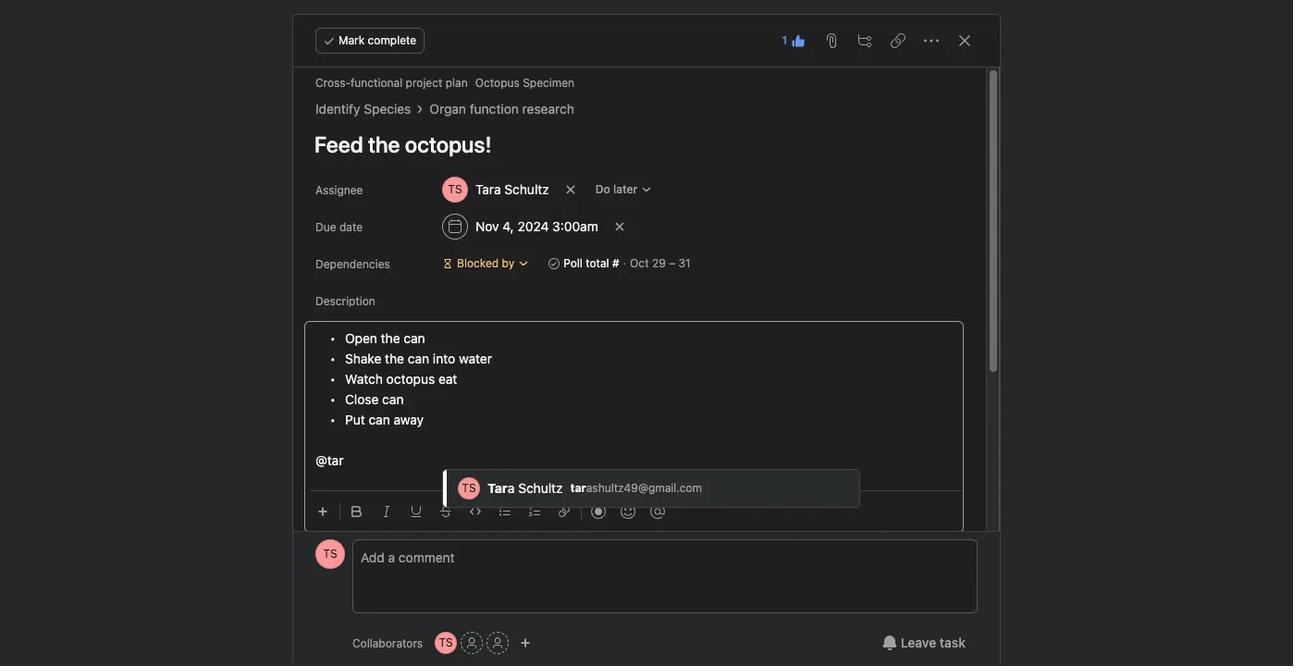 Task type: vqa. For each thing, say whether or not it's contained in the screenshot.
the goals in the Team Goals link
no



Task type: locate. For each thing, give the bounding box(es) containing it.
organ
[[430, 101, 466, 117]]

at mention image
[[651, 504, 665, 519]]

0 vertical spatial ts
[[323, 547, 337, 561]]

collaborators
[[353, 636, 423, 650]]

later
[[614, 182, 638, 196]]

research
[[523, 101, 575, 117]]

bold image
[[352, 506, 363, 517]]

leave task
[[901, 635, 966, 651]]

1 button
[[777, 28, 812, 54]]

1 horizontal spatial ts
[[439, 636, 453, 650]]

emoji image
[[621, 504, 636, 519]]

ts button right collaborators
[[435, 632, 457, 654]]

away
[[394, 412, 424, 428]]

the
[[381, 330, 400, 346], [385, 351, 404, 367]]

leave task button
[[871, 627, 978, 660]]

the up the octopus
[[385, 351, 404, 367]]

close
[[345, 391, 379, 407]]

ts button
[[316, 540, 345, 569], [435, 632, 457, 654]]

0 horizontal spatial ts
[[323, 547, 337, 561]]

1 vertical spatial ts button
[[435, 632, 457, 654]]

tara schultz button
[[434, 173, 558, 206]]

record a video image
[[591, 504, 606, 519]]

strikethrough image
[[441, 506, 452, 517]]

plan
[[446, 76, 468, 90]]

can
[[404, 330, 425, 346], [408, 351, 430, 367], [382, 391, 404, 407], [369, 412, 390, 428]]

toolbar
[[310, 491, 964, 532]]

into
[[433, 351, 456, 367]]

assignee
[[316, 183, 363, 197]]

the right open
[[381, 330, 400, 346]]

4,
[[503, 218, 514, 234]]

code image
[[470, 506, 481, 517]]

ts
[[323, 547, 337, 561], [439, 636, 453, 650]]

due date
[[316, 220, 363, 234]]

ts right collaborators
[[439, 636, 453, 650]]

copy task link image
[[891, 33, 906, 48]]

tara
[[476, 181, 501, 197]]

oct
[[630, 256, 649, 270]]

nov 4, 2024 3:00am button
[[434, 210, 607, 243]]

identify
[[316, 101, 361, 117]]

0 horizontal spatial ts button
[[316, 540, 345, 569]]

nov 4, 2024 3:00am
[[476, 218, 599, 234]]

identify species
[[316, 101, 411, 117]]

ts button down insert an object icon
[[316, 540, 345, 569]]

1 vertical spatial ts
[[439, 636, 453, 650]]

Task Name text field
[[303, 123, 964, 166]]

29
[[652, 256, 666, 270]]

italics image
[[381, 506, 392, 517]]

ts down insert an object icon
[[323, 547, 337, 561]]

octopus
[[387, 371, 435, 387]]

shake
[[345, 351, 382, 367]]

description
[[316, 294, 376, 308]]

specimen
[[523, 76, 575, 90]]

–
[[669, 256, 676, 270]]

1
[[782, 33, 788, 47]]

main content containing identify species
[[295, 68, 964, 666]]

by
[[502, 256, 515, 270]]

cross-
[[316, 76, 351, 90]]

open
[[345, 330, 378, 346]]

organ function research
[[430, 101, 575, 117]]

main content
[[295, 68, 964, 666]]

cross-functional project plan link
[[316, 76, 468, 90]]

1 vertical spatial the
[[385, 351, 404, 367]]

species
[[364, 101, 411, 117]]

0 vertical spatial ts button
[[316, 540, 345, 569]]

more actions for this task image
[[925, 33, 939, 48]]

ts for the rightmost 'ts' button
[[439, 636, 453, 650]]

do
[[596, 182, 611, 196]]



Task type: describe. For each thing, give the bounding box(es) containing it.
@tar
[[316, 453, 344, 468]]

31
[[679, 256, 691, 270]]

date
[[340, 220, 363, 234]]

oct 29 – 31
[[630, 256, 691, 270]]

add subtask image
[[858, 33, 873, 48]]

#
[[613, 256, 620, 270]]

toolbar inside the feed the octopus! dialog
[[310, 491, 964, 532]]

main content inside the feed the octopus! dialog
[[295, 68, 964, 666]]

feed the octopus! dialog
[[293, 15, 1000, 666]]

add or remove collaborators image
[[520, 638, 531, 649]]

ts for the leftmost 'ts' button
[[323, 547, 337, 561]]

task
[[940, 635, 966, 651]]

poll
[[564, 256, 583, 270]]

3:00am
[[553, 218, 599, 234]]

underline image
[[411, 506, 422, 517]]

attachments: add a file to this task, feed the octopus! image
[[825, 33, 839, 48]]

poll total #
[[564, 256, 620, 270]]

leave
[[901, 635, 937, 651]]

identify species link
[[316, 99, 411, 119]]

collapse task pane image
[[958, 33, 973, 48]]

do later
[[596, 182, 638, 196]]

eat
[[439, 371, 457, 387]]

mark complete button
[[316, 28, 425, 54]]

link image
[[559, 506, 570, 517]]

octopus
[[475, 76, 520, 90]]

organ function research link
[[430, 99, 575, 119]]

tara schultz
[[476, 181, 549, 197]]

blocked by
[[457, 256, 515, 270]]

due
[[316, 220, 336, 234]]

complete
[[368, 33, 417, 47]]

do later button
[[587, 177, 661, 203]]

cross-functional project plan octopus specimen
[[316, 76, 575, 90]]

schultz
[[505, 181, 549, 197]]

function
[[470, 101, 519, 117]]

blocked by button
[[434, 251, 538, 277]]

mark complete
[[339, 33, 417, 47]]

description document
[[295, 329, 964, 471]]

nov
[[476, 218, 499, 234]]

blocked
[[457, 256, 499, 270]]

bulleted list image
[[500, 506, 511, 517]]

0 vertical spatial the
[[381, 330, 400, 346]]

put
[[345, 412, 365, 428]]

2024
[[518, 218, 549, 234]]

clear due date image
[[614, 221, 625, 232]]

water
[[459, 351, 492, 367]]

remove assignee image
[[565, 184, 576, 195]]

octopus specimen link
[[475, 76, 575, 90]]

project
[[406, 76, 443, 90]]

1 horizontal spatial ts button
[[435, 632, 457, 654]]

insert an object image
[[317, 506, 329, 517]]

open the can shake the can into water watch octopus eat close can put can away
[[345, 330, 492, 428]]

dependencies
[[316, 257, 390, 271]]

watch
[[345, 371, 383, 387]]

functional
[[351, 76, 403, 90]]

numbered list image
[[529, 506, 540, 517]]

total
[[586, 256, 610, 270]]

mark
[[339, 33, 365, 47]]



